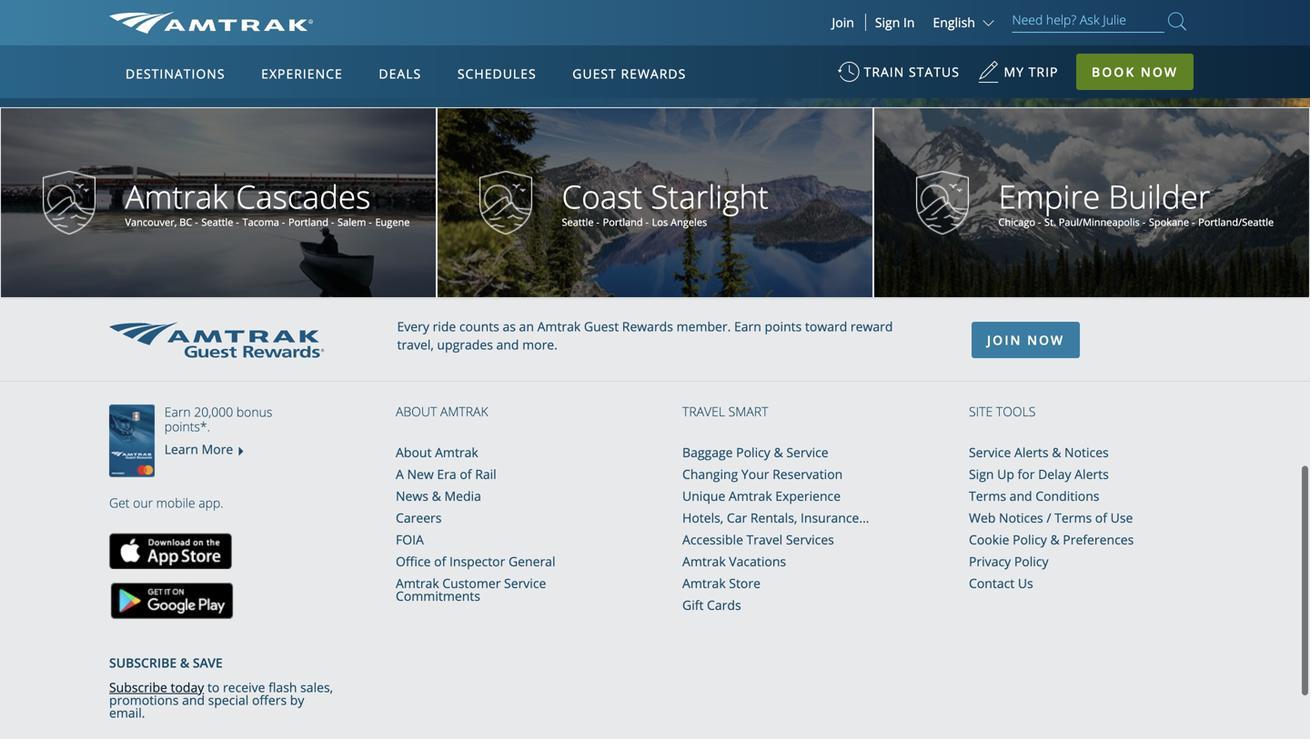 Task type: locate. For each thing, give the bounding box(es) containing it.
1 horizontal spatial sign
[[969, 466, 994, 483]]

book now
[[1092, 63, 1178, 81]]

0 vertical spatial earn
[[734, 318, 762, 335]]

sign left the in
[[875, 14, 900, 31]]

2 horizontal spatial of
[[1095, 510, 1107, 527]]

0 horizontal spatial seattle
[[201, 215, 233, 229]]

rewards
[[621, 65, 686, 82], [622, 318, 673, 335]]

points
[[765, 318, 802, 335]]

1 horizontal spatial alerts
[[1075, 466, 1109, 483]]

portland left los
[[603, 215, 643, 229]]

sign inside service alerts & notices sign up for delay alerts terms and conditions web notices / terms of use cookie policy & preferences privacy policy contact us
[[969, 466, 994, 483]]

los
[[652, 215, 668, 229]]

coast starlight image
[[479, 171, 532, 235]]

1 vertical spatial experience
[[776, 488, 841, 505]]

and inside to receive flash sales, promotions and special offers by email.
[[182, 692, 205, 709]]

about for about amtrak a new era of rail news & media careers foia office of inspector general amtrak customer service commitments
[[396, 444, 432, 461]]

seattle inside amtrak cascades vancouver, bc seattle tacoma portland salem eugene
[[201, 215, 233, 229]]

earn left 20,000
[[164, 404, 191, 421]]

0 horizontal spatial notices
[[999, 510, 1043, 527]]

my
[[1004, 63, 1025, 81]]

privacy
[[969, 553, 1011, 571]]

0 vertical spatial of
[[460, 466, 472, 483]]

0 horizontal spatial portland
[[288, 215, 328, 229]]

banner
[[0, 0, 1310, 420]]

& inside about amtrak a new era of rail news & media careers foia office of inspector general amtrak customer service commitments
[[432, 488, 441, 505]]

hotels, car rentals, insurance... link
[[682, 510, 869, 527]]

1 vertical spatial sign
[[969, 466, 994, 483]]

cards
[[707, 597, 741, 614]]

about for about amtrak
[[396, 403, 437, 420]]

counts
[[459, 318, 499, 335]]

0 vertical spatial join
[[832, 14, 854, 31]]

subscribe today
[[109, 679, 204, 697]]

amtrak customer service commitments link
[[396, 575, 546, 605]]

0 vertical spatial terms
[[969, 488, 1006, 505]]

1 vertical spatial guest
[[584, 318, 619, 335]]

1 vertical spatial about
[[396, 444, 432, 461]]

and left 'to'
[[182, 692, 205, 709]]

1 portland from the left
[[288, 215, 328, 229]]

earn
[[734, 318, 762, 335], [164, 404, 191, 421]]

0 horizontal spatial of
[[434, 553, 446, 571]]

service alerts & notices link
[[969, 444, 1109, 461]]

join
[[832, 14, 854, 31], [987, 332, 1022, 349]]

search icon image
[[1168, 9, 1187, 34]]

service up the reservation
[[786, 444, 829, 461]]

0 horizontal spatial service
[[504, 575, 546, 592]]

alerts up for
[[1015, 444, 1049, 461]]

about up about amtrak link
[[396, 403, 437, 420]]

member.
[[677, 318, 731, 335]]

0 vertical spatial policy
[[736, 444, 771, 461]]

1 horizontal spatial and
[[496, 336, 519, 354]]

to
[[207, 679, 220, 697]]

rentals,
[[751, 510, 797, 527]]

about up new
[[396, 444, 432, 461]]

amtrak
[[125, 175, 228, 218], [537, 318, 581, 335], [440, 403, 488, 420], [435, 444, 478, 461], [729, 488, 772, 505], [682, 553, 726, 571], [396, 575, 439, 592], [682, 575, 726, 592]]

1 vertical spatial travel
[[747, 531, 783, 549]]

starlight
[[651, 175, 769, 218]]

deals button
[[372, 48, 429, 99]]

amtrak up the more.
[[537, 318, 581, 335]]

about amtrak a new era of rail news & media careers foia office of inspector general amtrak customer service commitments
[[396, 444, 556, 605]]

era
[[437, 466, 457, 483]]

us
[[1018, 575, 1033, 592]]

experience inside baggage policy & service changing your reservation unique amtrak experience hotels, car rentals, insurance... accessible travel services amtrak vacations amtrak store gift cards
[[776, 488, 841, 505]]

promotions
[[109, 692, 179, 709]]

inspector
[[449, 553, 505, 571]]

& down a new era of rail link
[[432, 488, 441, 505]]

travel up baggage
[[682, 403, 725, 420]]

1 horizontal spatial portland
[[603, 215, 643, 229]]

alerts up conditions
[[1075, 466, 1109, 483]]

get
[[109, 495, 130, 512]]

0 horizontal spatial sign
[[875, 14, 900, 31]]

subscribe
[[109, 679, 167, 697]]

amtrak inside every ride counts as an amtrak guest rewards member. earn points toward reward travel, upgrades and more.
[[537, 318, 581, 335]]

empire builder image
[[916, 171, 969, 235]]

every
[[397, 318, 429, 335]]

0 vertical spatial about
[[396, 403, 437, 420]]

1 horizontal spatial terms
[[1055, 510, 1092, 527]]

None text field
[[119, 175, 418, 229]]

st.
[[1045, 215, 1056, 229]]

1 horizontal spatial service
[[786, 444, 829, 461]]

baggage
[[682, 444, 733, 461]]

and down for
[[1010, 488, 1032, 505]]

seattle right the bc
[[201, 215, 233, 229]]

schedules
[[458, 65, 537, 82]]

amtrak up gift cards link at bottom right
[[682, 575, 726, 592]]

1 vertical spatial of
[[1095, 510, 1107, 527]]

1 horizontal spatial travel
[[747, 531, 783, 549]]

0 vertical spatial guest
[[573, 65, 617, 82]]

of right office
[[434, 553, 446, 571]]

footer
[[0, 298, 1310, 740], [109, 620, 341, 722]]

experience
[[261, 65, 343, 82], [776, 488, 841, 505]]

rewards inside every ride counts as an amtrak guest rewards member. earn points toward reward travel, upgrades and more.
[[622, 318, 673, 335]]

service inside baggage policy & service changing your reservation unique amtrak experience hotels, car rentals, insurance... accessible travel services amtrak vacations amtrak store gift cards
[[786, 444, 829, 461]]

0 vertical spatial alerts
[[1015, 444, 1049, 461]]

seattle
[[201, 215, 233, 229], [562, 215, 594, 229]]

amtrak vacations link
[[682, 553, 786, 571]]

none text field containing amtrak cascades
[[119, 175, 418, 229]]

2 seattle from the left
[[562, 215, 594, 229]]

1 vertical spatial join
[[987, 332, 1022, 349]]

join for join
[[832, 14, 854, 31]]

notices up delay
[[1065, 444, 1109, 461]]

2 horizontal spatial service
[[969, 444, 1011, 461]]

amtrak left tacoma
[[125, 175, 228, 218]]

1 horizontal spatial seattle
[[562, 215, 594, 229]]

cookie
[[969, 531, 1010, 549]]

policy up us at the right
[[1014, 553, 1049, 571]]

unique amtrak experience link
[[682, 488, 841, 505]]

0 vertical spatial and
[[496, 336, 519, 354]]

about inside about amtrak a new era of rail news & media careers foia office of inspector general amtrak customer service commitments
[[396, 444, 432, 461]]

2 portland from the left
[[603, 215, 643, 229]]

0 vertical spatial experience
[[261, 65, 343, 82]]

amtrak down accessible
[[682, 553, 726, 571]]

web notices / terms of use link
[[969, 510, 1133, 527]]

ride
[[433, 318, 456, 335]]

sign in
[[875, 14, 915, 31]]

eugene
[[375, 215, 410, 229]]

seattle right coast starlight image
[[562, 215, 594, 229]]

1 about from the top
[[396, 403, 437, 420]]

policy up your
[[736, 444, 771, 461]]

0 horizontal spatial earn
[[164, 404, 191, 421]]

a
[[396, 466, 404, 483]]

join for join now
[[987, 332, 1022, 349]]

terms down conditions
[[1055, 510, 1092, 527]]

english
[[933, 14, 975, 31]]

2 horizontal spatial and
[[1010, 488, 1032, 505]]

sign left up
[[969, 466, 994, 483]]

service up up
[[969, 444, 1011, 461]]

application
[[177, 152, 614, 407]]

and down as
[[496, 336, 519, 354]]

earn inside every ride counts as an amtrak guest rewards member. earn points toward reward travel, upgrades and more.
[[734, 318, 762, 335]]

and
[[496, 336, 519, 354], [1010, 488, 1032, 505], [182, 692, 205, 709]]

learn more link
[[164, 441, 233, 458]]

a new era of rail link
[[396, 466, 497, 483]]

notices down terms and conditions link at the bottom
[[999, 510, 1043, 527]]

unique
[[682, 488, 726, 505]]

earn left points
[[734, 318, 762, 335]]

alerts
[[1015, 444, 1049, 461], [1075, 466, 1109, 483]]

your
[[742, 466, 769, 483]]

reward
[[851, 318, 893, 335]]

terms and conditions link
[[969, 488, 1100, 505]]

tools
[[996, 403, 1036, 420]]

coast starlight route image
[[0, 0, 1310, 107]]

1 seattle from the left
[[201, 215, 233, 229]]

portland left 'salem'
[[288, 215, 328, 229]]

0 horizontal spatial join
[[832, 14, 854, 31]]

1 horizontal spatial notices
[[1065, 444, 1109, 461]]

paul/minneapolis
[[1059, 215, 1140, 229]]

None text field
[[556, 175, 854, 229], [992, 175, 1291, 229], [556, 175, 854, 229], [992, 175, 1291, 229]]

our
[[133, 495, 153, 512]]

1 vertical spatial rewards
[[622, 318, 673, 335]]

travel up vacations
[[747, 531, 783, 549]]

flash
[[269, 679, 297, 697]]

1 vertical spatial notices
[[999, 510, 1043, 527]]

train status
[[864, 63, 960, 81]]

amtrak guest rewards image
[[109, 323, 324, 358]]

subscribe
[[109, 655, 177, 672]]

reservation
[[773, 466, 843, 483]]

2 about from the top
[[396, 444, 432, 461]]

of left use
[[1095, 510, 1107, 527]]

rewards inside popup button
[[621, 65, 686, 82]]

notices
[[1065, 444, 1109, 461], [999, 510, 1043, 527]]

privacy policy link
[[969, 553, 1049, 571]]

toward
[[805, 318, 847, 335]]

1 vertical spatial earn
[[164, 404, 191, 421]]

& up changing your reservation "link"
[[774, 444, 783, 461]]

destinations button
[[118, 48, 233, 99]]

save
[[193, 655, 223, 672]]

2 vertical spatial and
[[182, 692, 205, 709]]

policy down /
[[1013, 531, 1047, 549]]

service down 'general'
[[504, 575, 546, 592]]

join left the sign in
[[832, 14, 854, 31]]

join left now
[[987, 332, 1022, 349]]

preferences
[[1063, 531, 1134, 549]]

0 horizontal spatial and
[[182, 692, 205, 709]]

cascades train image
[[43, 171, 95, 235]]

0 horizontal spatial experience
[[261, 65, 343, 82]]

0 horizontal spatial travel
[[682, 403, 725, 420]]

special
[[208, 692, 249, 709]]

1 horizontal spatial join
[[987, 332, 1022, 349]]

use
[[1111, 510, 1133, 527]]

insurance...
[[801, 510, 869, 527]]

0 vertical spatial rewards
[[621, 65, 686, 82]]

travel inside baggage policy & service changing your reservation unique amtrak experience hotels, car rentals, insurance... accessible travel services amtrak vacations amtrak store gift cards
[[747, 531, 783, 549]]

experience button
[[254, 48, 350, 99]]

0 horizontal spatial terms
[[969, 488, 1006, 505]]

of right era
[[460, 466, 472, 483]]

1 vertical spatial and
[[1010, 488, 1032, 505]]

0 vertical spatial travel
[[682, 403, 725, 420]]

terms up web
[[969, 488, 1006, 505]]

1 horizontal spatial experience
[[776, 488, 841, 505]]

1 horizontal spatial earn
[[734, 318, 762, 335]]

every ride counts as an amtrak guest rewards member. earn points toward reward travel, upgrades and more.
[[397, 318, 893, 354]]

amtrak guest rewards preferred mastercard image
[[109, 405, 164, 478]]



Task type: describe. For each thing, give the bounding box(es) containing it.
site
[[969, 403, 993, 420]]

amtrak inside amtrak cascades vancouver, bc seattle tacoma portland salem eugene
[[125, 175, 228, 218]]

car
[[727, 510, 747, 527]]

receive
[[223, 679, 265, 697]]

an
[[519, 318, 534, 335]]

now
[[1141, 63, 1178, 81]]

footer containing subscribe & save
[[109, 620, 341, 722]]

subscribe & save
[[109, 655, 223, 672]]

service inside about amtrak a new era of rail news & media careers foia office of inspector general amtrak customer service commitments
[[504, 575, 546, 592]]

media
[[444, 488, 481, 505]]

more.
[[522, 336, 558, 354]]

seattle inside coast starlight seattle portland los angeles
[[562, 215, 594, 229]]

1 vertical spatial alerts
[[1075, 466, 1109, 483]]

train
[[864, 63, 905, 81]]

& up delay
[[1052, 444, 1061, 461]]

angeles
[[671, 215, 707, 229]]

0 vertical spatial sign
[[875, 14, 900, 31]]

policy inside baggage policy & service changing your reservation unique amtrak experience hotels, car rentals, insurance... accessible travel services amtrak vacations amtrak store gift cards
[[736, 444, 771, 461]]

smart
[[729, 403, 768, 420]]

travel,
[[397, 336, 434, 354]]

rail
[[475, 466, 497, 483]]

coast
[[562, 175, 643, 218]]

app.
[[199, 495, 224, 512]]

about amtrak link
[[396, 444, 478, 461]]

join button
[[821, 14, 866, 31]]

Please enter your search item search field
[[1012, 9, 1165, 33]]

and inside every ride counts as an amtrak guest rewards member. earn points toward reward travel, upgrades and more.
[[496, 336, 519, 354]]

& left "save" on the left bottom
[[180, 655, 189, 672]]

regions map image
[[177, 152, 614, 407]]

experience inside popup button
[[261, 65, 343, 82]]

in
[[904, 14, 915, 31]]

portland inside amtrak cascades vancouver, bc seattle tacoma portland salem eugene
[[288, 215, 328, 229]]

sign in button
[[875, 14, 915, 31]]

about amtrak
[[396, 403, 488, 420]]

subscribe today link
[[109, 679, 204, 697]]

0 vertical spatial notices
[[1065, 444, 1109, 461]]

upgrades
[[437, 336, 493, 354]]

join now
[[987, 332, 1065, 349]]

destinations
[[126, 65, 225, 82]]

amtrak image
[[109, 12, 313, 34]]

now
[[1027, 332, 1065, 349]]

accessible
[[682, 531, 743, 549]]

get our mobile app.
[[109, 495, 224, 512]]

learn
[[164, 441, 198, 458]]

to receive flash sales, promotions and special offers by email.
[[109, 679, 333, 722]]

bc
[[180, 215, 192, 229]]

amtrak down your
[[729, 488, 772, 505]]

amtrak up about amtrak link
[[440, 403, 488, 420]]

bonus
[[236, 404, 272, 421]]

earn inside earn 20,000 bonus points*. learn more
[[164, 404, 191, 421]]

deals
[[379, 65, 422, 82]]

salem
[[338, 215, 366, 229]]

empire
[[999, 175, 1100, 218]]

my trip button
[[978, 55, 1059, 99]]

up
[[997, 466, 1014, 483]]

gift cards link
[[682, 597, 741, 614]]

cookie policy & preferences link
[[969, 531, 1134, 549]]

new
[[407, 466, 434, 483]]

book now button
[[1077, 54, 1194, 90]]

foia link
[[396, 531, 424, 549]]

1 vertical spatial policy
[[1013, 531, 1047, 549]]

& down web notices / terms of use link
[[1050, 531, 1060, 549]]

commitments
[[396, 588, 480, 605]]

footer containing every ride counts as an amtrak guest rewards member. earn points toward reward travel, upgrades and more.
[[0, 298, 1310, 740]]

coast starlight seattle portland los angeles
[[562, 175, 769, 229]]

trip
[[1029, 63, 1059, 81]]

office of inspector general link
[[396, 553, 556, 571]]

& inside baggage policy & service changing your reservation unique amtrak experience hotels, car rentals, insurance... accessible travel services amtrak vacations amtrak store gift cards
[[774, 444, 783, 461]]

guest rewards button
[[565, 48, 694, 99]]

conditions
[[1036, 488, 1100, 505]]

news & media link
[[396, 488, 481, 505]]

changing
[[682, 466, 738, 483]]

contact
[[969, 575, 1015, 592]]

banner containing join
[[0, 0, 1310, 420]]

and inside service alerts & notices sign up for delay alerts terms and conditions web notices / terms of use cookie policy & preferences privacy policy contact us
[[1010, 488, 1032, 505]]

guest rewards
[[573, 65, 686, 82]]

general
[[509, 553, 556, 571]]

2 vertical spatial policy
[[1014, 553, 1049, 571]]

cascades
[[236, 175, 371, 218]]

sign up for delay alerts link
[[969, 466, 1109, 483]]

guest inside every ride counts as an amtrak guest rewards member. earn points toward reward travel, upgrades and more.
[[584, 318, 619, 335]]

2 vertical spatial of
[[434, 553, 446, 571]]

travel smart
[[682, 403, 768, 420]]

guest inside popup button
[[573, 65, 617, 82]]

portland inside coast starlight seattle portland los angeles
[[603, 215, 643, 229]]

vancouver,
[[125, 215, 177, 229]]

amtrak store link
[[682, 575, 761, 592]]

1 vertical spatial terms
[[1055, 510, 1092, 527]]

1 horizontal spatial of
[[460, 466, 472, 483]]

email.
[[109, 705, 145, 722]]

service inside service alerts & notices sign up for delay alerts terms and conditions web notices / terms of use cookie policy & preferences privacy policy contact us
[[969, 444, 1011, 461]]

changing your reservation link
[[682, 466, 843, 483]]

for
[[1018, 466, 1035, 483]]

of inside service alerts & notices sign up for delay alerts terms and conditions web notices / terms of use cookie policy & preferences privacy policy contact us
[[1095, 510, 1107, 527]]

english button
[[933, 14, 999, 31]]

0 horizontal spatial alerts
[[1015, 444, 1049, 461]]

my trip
[[1004, 63, 1059, 81]]

as
[[503, 318, 516, 335]]

web
[[969, 510, 996, 527]]

portland/seattle
[[1198, 215, 1274, 229]]

tacoma
[[242, 215, 279, 229]]

earn 20,000 bonus points*. learn more
[[164, 404, 272, 458]]

offers
[[252, 692, 287, 709]]

store
[[729, 575, 761, 592]]

today
[[171, 679, 204, 697]]

/
[[1047, 510, 1051, 527]]

mobile
[[156, 495, 195, 512]]

empire builder chicago st. paul/minneapolis spokane portland/seattle
[[999, 175, 1274, 229]]

contact us link
[[969, 575, 1033, 592]]

amtrak down office
[[396, 575, 439, 592]]

amtrak up era
[[435, 444, 478, 461]]

hotels,
[[682, 510, 724, 527]]



Task type: vqa. For each thing, say whether or not it's contained in the screenshot.
the amtrak cascades LINK
no



